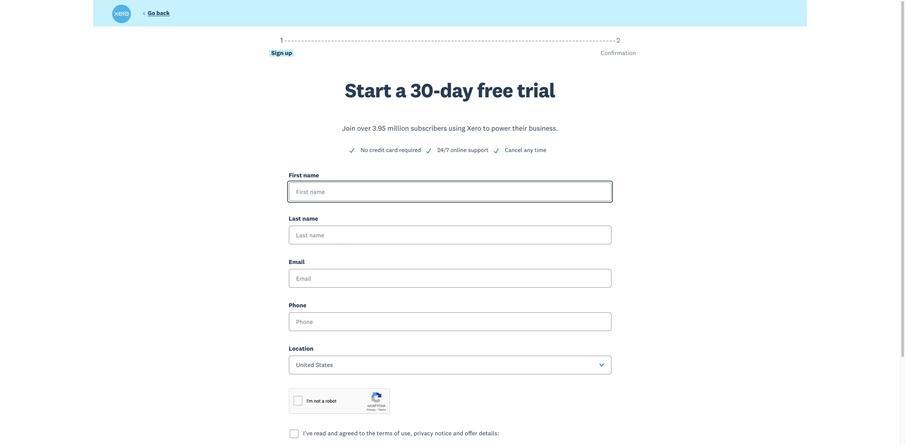 Task type: describe. For each thing, give the bounding box(es) containing it.
name for first name
[[303, 172, 319, 179]]

use,
[[401, 430, 412, 438]]

Email email field
[[289, 270, 611, 288]]

i've read and agreed to the terms of use, privacy notice and offer details:
[[303, 430, 499, 438]]

back
[[156, 9, 170, 17]]

no credit card required
[[361, 147, 421, 154]]

3.95
[[373, 124, 386, 133]]

support
[[468, 147, 489, 154]]

no
[[361, 147, 368, 154]]

power
[[491, 124, 511, 133]]

name for last name
[[302, 215, 318, 223]]

privacy
[[414, 430, 433, 438]]

24/7
[[438, 147, 449, 154]]

start a 30-day free trial region
[[113, 36, 787, 446]]

included image for no credit card required
[[349, 148, 355, 154]]

over
[[357, 124, 371, 133]]

1 horizontal spatial to
[[483, 124, 490, 133]]

the
[[366, 430, 375, 438]]

xero homepage image
[[112, 5, 131, 23]]

subscribers
[[411, 124, 447, 133]]

confirmation
[[601, 49, 636, 57]]

using
[[449, 124, 465, 133]]

free
[[477, 78, 513, 103]]

location
[[289, 345, 314, 353]]

1
[[280, 36, 283, 45]]

million
[[388, 124, 409, 133]]

of
[[394, 430, 399, 438]]

cancel any time
[[505, 147, 547, 154]]

email
[[289, 259, 305, 266]]

Last name text field
[[289, 226, 611, 245]]

united states
[[296, 362, 333, 370]]

First name text field
[[289, 183, 611, 201]]

phone
[[289, 302, 306, 310]]

start
[[345, 78, 391, 103]]

steps group
[[113, 36, 787, 80]]

business.
[[529, 124, 558, 133]]

last name
[[289, 215, 318, 223]]

1 vertical spatial to
[[359, 430, 365, 438]]

included image
[[493, 148, 499, 154]]

1 and from the left
[[328, 430, 338, 438]]



Task type: vqa. For each thing, say whether or not it's contained in the screenshot.
Explore the Xero App Store
no



Task type: locate. For each thing, give the bounding box(es) containing it.
1 horizontal spatial and
[[453, 430, 463, 438]]

0 horizontal spatial and
[[328, 430, 338, 438]]

read
[[314, 430, 326, 438]]

and
[[328, 430, 338, 438], [453, 430, 463, 438]]

first name
[[289, 172, 319, 179]]

24/7 online support
[[438, 147, 489, 154]]

trial
[[517, 78, 555, 103]]

start a 30-day free trial
[[345, 78, 555, 103]]

details:
[[479, 430, 499, 438]]

join over 3.95 million subscribers using xero to power their business.
[[342, 124, 558, 133]]

included image
[[349, 148, 355, 154], [426, 148, 432, 154]]

cancel
[[505, 147, 523, 154]]

first
[[289, 172, 302, 179]]

Phone text field
[[289, 313, 611, 332]]

their
[[512, 124, 527, 133]]

1 vertical spatial name
[[302, 215, 318, 223]]

last
[[289, 215, 301, 223]]

0 horizontal spatial to
[[359, 430, 365, 438]]

1 horizontal spatial included image
[[426, 148, 432, 154]]

0 horizontal spatial included image
[[349, 148, 355, 154]]

go
[[148, 9, 155, 17]]

time
[[535, 147, 547, 154]]

name right first
[[303, 172, 319, 179]]

0 vertical spatial name
[[303, 172, 319, 179]]

and left offer on the bottom of the page
[[453, 430, 463, 438]]

any
[[524, 147, 533, 154]]

2 included image from the left
[[426, 148, 432, 154]]

online
[[451, 147, 467, 154]]

required
[[399, 147, 421, 154]]

included image for 24/7 online support
[[426, 148, 432, 154]]

i've
[[303, 430, 313, 438]]

30-
[[410, 78, 440, 103]]

day
[[440, 78, 473, 103]]

xero
[[467, 124, 481, 133]]

up
[[285, 49, 292, 57]]

notice
[[435, 430, 452, 438]]

0 vertical spatial to
[[483, 124, 490, 133]]

credit
[[369, 147, 385, 154]]

1 included image from the left
[[349, 148, 355, 154]]

included image left 24/7 at the left of page
[[426, 148, 432, 154]]

offer
[[465, 430, 477, 438]]

card
[[386, 147, 398, 154]]

a
[[395, 78, 406, 103]]

name right last
[[302, 215, 318, 223]]

sign up
[[271, 49, 292, 57]]

name
[[303, 172, 319, 179], [302, 215, 318, 223]]

terms
[[377, 430, 393, 438]]

to
[[483, 124, 490, 133], [359, 430, 365, 438]]

agreed
[[339, 430, 358, 438]]

go back button
[[143, 9, 170, 18]]

join
[[342, 124, 355, 133]]

included image left 'no'
[[349, 148, 355, 154]]

and right read
[[328, 430, 338, 438]]

sign
[[271, 49, 284, 57]]

go back
[[148, 9, 170, 17]]

2
[[617, 36, 620, 45]]

united
[[296, 362, 314, 370]]

states
[[316, 362, 333, 370]]

to left the
[[359, 430, 365, 438]]

2 and from the left
[[453, 430, 463, 438]]

to right xero
[[483, 124, 490, 133]]



